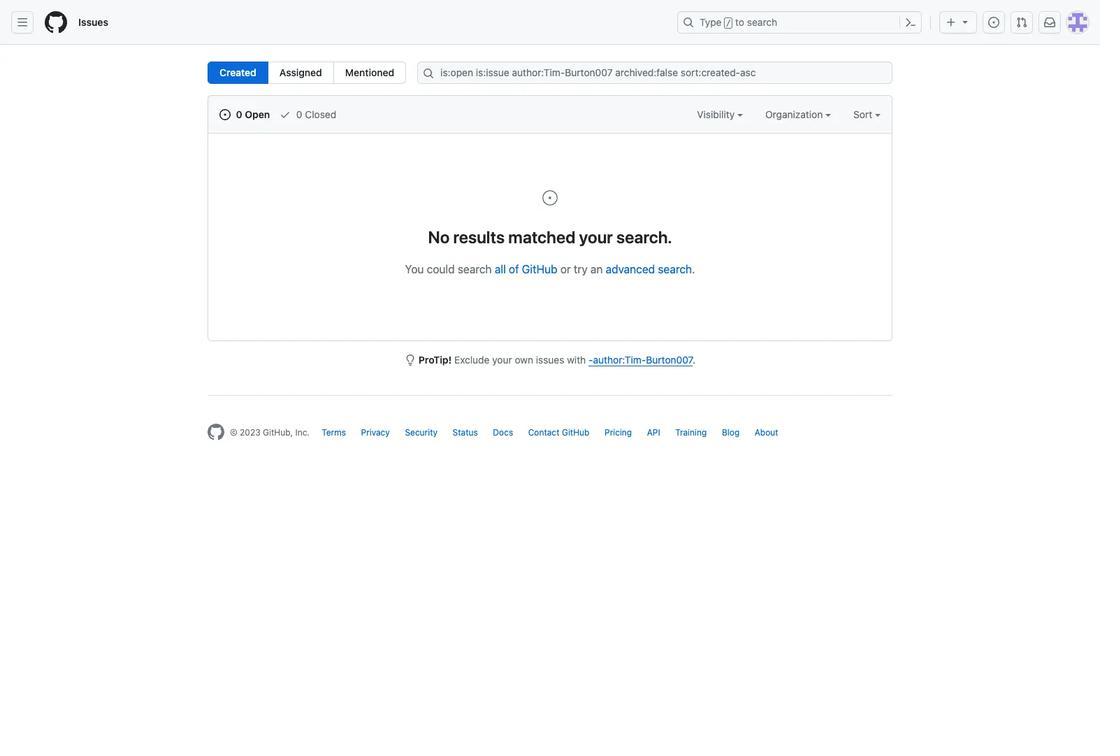 Task type: locate. For each thing, give the bounding box(es) containing it.
github right contact
[[562, 427, 590, 438]]

search down search. on the top right
[[658, 263, 693, 276]]

blog
[[722, 427, 740, 438]]

inc.
[[295, 427, 310, 438]]

type
[[700, 16, 722, 28]]

or
[[561, 263, 571, 276]]

protip! exclude your own issues with -author:tim-burton007 .
[[419, 354, 696, 366]]

issue opened image up no results matched your search.
[[542, 190, 559, 206]]

training link
[[676, 427, 707, 438]]

0 closed
[[294, 108, 337, 120]]

©
[[230, 427, 238, 438]]

1 horizontal spatial issue opened image
[[989, 17, 1000, 28]]

your left own
[[493, 354, 513, 366]]

1 vertical spatial github
[[562, 427, 590, 438]]

1 vertical spatial issue opened image
[[542, 190, 559, 206]]

footer
[[197, 395, 904, 476]]

sort
[[854, 108, 873, 120]]

search
[[748, 16, 778, 28], [458, 263, 492, 276], [658, 263, 693, 276]]

status
[[453, 427, 478, 438]]

1 0 from the left
[[236, 108, 243, 120]]

github
[[522, 263, 558, 276], [562, 427, 590, 438]]

assigned link
[[268, 62, 334, 84]]

0 open link
[[220, 107, 270, 122]]

protip!
[[419, 354, 452, 366]]

issues
[[78, 16, 108, 28]]

github right of
[[522, 263, 558, 276]]

light bulb image
[[405, 355, 416, 366]]

search right to at the top right of the page
[[748, 16, 778, 28]]

closed
[[305, 108, 337, 120]]

1 horizontal spatial github
[[562, 427, 590, 438]]

0 open
[[234, 108, 270, 120]]

1 horizontal spatial your
[[580, 227, 613, 247]]

author:tim-
[[594, 354, 647, 366]]

issues element
[[208, 62, 407, 84]]

0 right 'check' image
[[297, 108, 303, 120]]

advanced search link
[[606, 263, 693, 276]]

issue opened image left git pull request icon on the top right of the page
[[989, 17, 1000, 28]]

github,
[[263, 427, 293, 438]]

sort button
[[854, 107, 881, 122]]

own
[[515, 354, 534, 366]]

notifications image
[[1045, 17, 1056, 28]]

to
[[736, 16, 745, 28]]

organization button
[[766, 107, 832, 122]]

no results matched your search.
[[428, 227, 673, 247]]

you could search all of github or try an advanced search .
[[405, 263, 696, 276]]

0 horizontal spatial your
[[493, 354, 513, 366]]

© 2023 github, inc.
[[230, 427, 310, 438]]

all
[[495, 263, 506, 276]]

with
[[567, 354, 586, 366]]

command palette image
[[906, 17, 917, 28]]

-
[[589, 354, 594, 366]]

0
[[236, 108, 243, 120], [297, 108, 303, 120]]

0 horizontal spatial 0
[[236, 108, 243, 120]]

issue opened image
[[989, 17, 1000, 28], [542, 190, 559, 206]]

2 horizontal spatial search
[[748, 16, 778, 28]]

0 vertical spatial github
[[522, 263, 558, 276]]

terms
[[322, 427, 346, 438]]

your up an in the right of the page
[[580, 227, 613, 247]]

0 vertical spatial your
[[580, 227, 613, 247]]

api link
[[648, 427, 661, 438]]

1 vertical spatial .
[[693, 354, 696, 366]]

2 0 from the left
[[297, 108, 303, 120]]

all of github link
[[495, 263, 558, 276]]

status link
[[453, 427, 478, 438]]

mentioned link
[[334, 62, 407, 84]]

0 horizontal spatial github
[[522, 263, 558, 276]]

0 closed link
[[280, 107, 337, 122]]

exclude
[[455, 354, 490, 366]]

visibility button
[[698, 107, 744, 122]]

type / to search
[[700, 16, 778, 28]]

contact
[[529, 427, 560, 438]]

footer containing © 2023 github, inc.
[[197, 395, 904, 476]]

1 horizontal spatial search
[[658, 263, 693, 276]]

git pull request image
[[1017, 17, 1028, 28]]

try
[[574, 263, 588, 276]]

check image
[[280, 109, 291, 120]]

an
[[591, 263, 603, 276]]

matched
[[509, 227, 576, 247]]

visibility
[[698, 108, 738, 120]]

docs
[[493, 427, 514, 438]]

Search all issues text field
[[418, 62, 893, 84]]

.
[[693, 263, 696, 276], [693, 354, 696, 366]]

0 right issue opened image
[[236, 108, 243, 120]]

search left all
[[458, 263, 492, 276]]

1 horizontal spatial 0
[[297, 108, 303, 120]]

training
[[676, 427, 707, 438]]

assigned
[[280, 66, 322, 78]]

your
[[580, 227, 613, 247], [493, 354, 513, 366]]



Task type: vqa. For each thing, say whether or not it's contained in the screenshot.
star image
no



Task type: describe. For each thing, give the bounding box(es) containing it.
issue opened image
[[220, 109, 231, 120]]

blog link
[[722, 427, 740, 438]]

security link
[[405, 427, 438, 438]]

0 horizontal spatial search
[[458, 263, 492, 276]]

you
[[405, 263, 424, 276]]

github inside footer
[[562, 427, 590, 438]]

security
[[405, 427, 438, 438]]

of
[[509, 263, 519, 276]]

created link
[[208, 62, 268, 84]]

mentioned
[[345, 66, 395, 78]]

-author:tim-burton007 link
[[589, 354, 693, 366]]

could
[[427, 263, 455, 276]]

0 vertical spatial .
[[693, 263, 696, 276]]

search image
[[423, 68, 435, 79]]

0 vertical spatial issue opened image
[[989, 17, 1000, 28]]

Issues search field
[[418, 62, 893, 84]]

2023
[[240, 427, 261, 438]]

homepage image
[[208, 424, 225, 441]]

advanced
[[606, 263, 656, 276]]

0 horizontal spatial issue opened image
[[542, 190, 559, 206]]

contact github
[[529, 427, 590, 438]]

docs link
[[493, 427, 514, 438]]

search.
[[617, 227, 673, 247]]

issues
[[536, 354, 565, 366]]

0 for closed
[[297, 108, 303, 120]]

plus image
[[946, 17, 958, 28]]

privacy
[[361, 427, 390, 438]]

pricing link
[[605, 427, 632, 438]]

about
[[755, 427, 779, 438]]

results
[[454, 227, 505, 247]]

about link
[[755, 427, 779, 438]]

0 for open
[[236, 108, 243, 120]]

contact github link
[[529, 427, 590, 438]]

open
[[245, 108, 270, 120]]

organization
[[766, 108, 826, 120]]

burton007
[[647, 354, 693, 366]]

triangle down image
[[960, 16, 972, 27]]

1 vertical spatial your
[[493, 354, 513, 366]]

no
[[428, 227, 450, 247]]

privacy link
[[361, 427, 390, 438]]

created
[[220, 66, 257, 78]]

/
[[727, 18, 732, 28]]

terms link
[[322, 427, 346, 438]]

api
[[648, 427, 661, 438]]

pricing
[[605, 427, 632, 438]]

homepage image
[[45, 11, 67, 34]]



